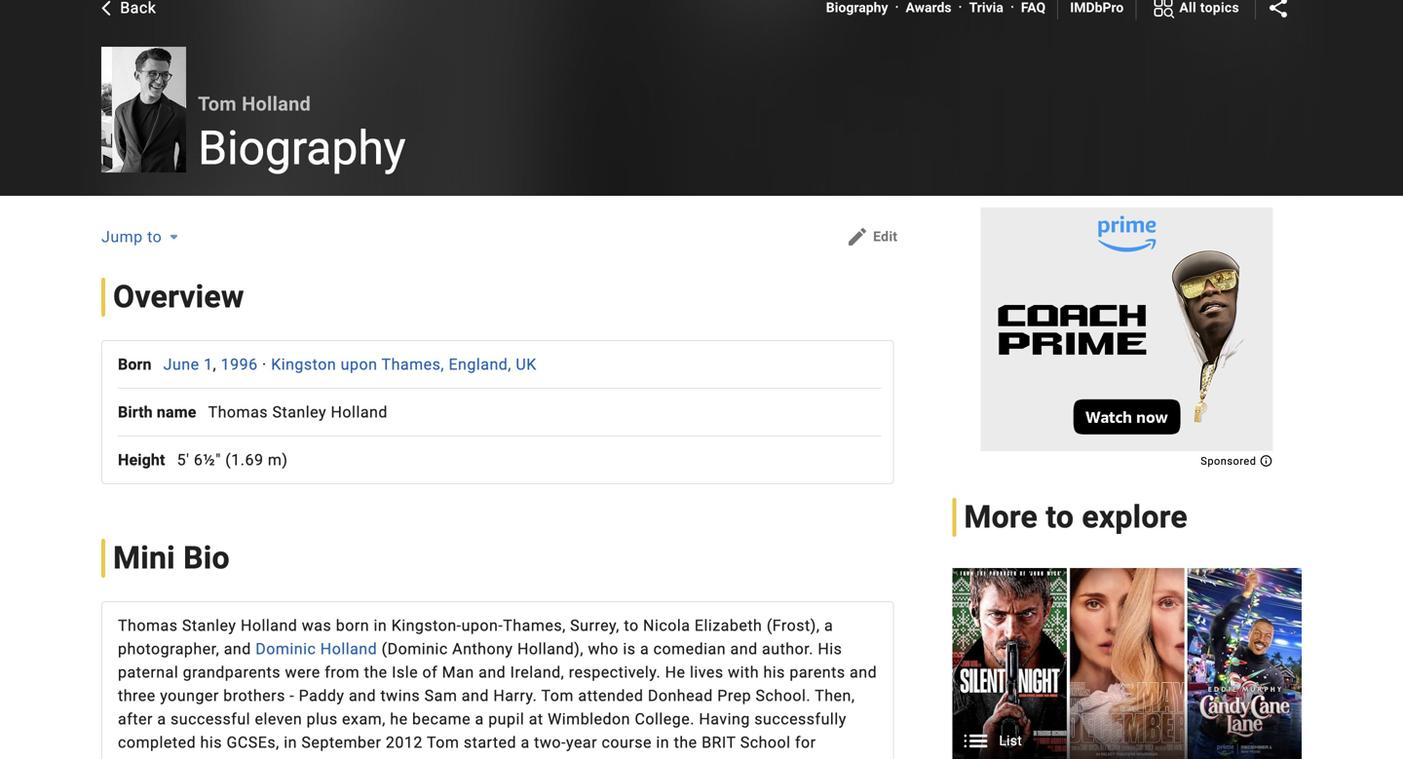 Task type: describe. For each thing, give the bounding box(es) containing it.
sponsored content section
[[981, 208, 1274, 467]]

successfully
[[755, 710, 847, 729]]

year
[[566, 734, 598, 752]]

paddy
[[299, 687, 345, 705]]

to for jump
[[147, 228, 162, 246]]

a up completed
[[157, 710, 166, 729]]

0 vertical spatial for
[[796, 734, 817, 752]]

list
[[1000, 733, 1023, 749]]

holland down born
[[321, 640, 377, 659]]

jump to
[[101, 228, 162, 246]]

m)
[[268, 451, 288, 469]]

1996
[[221, 355, 258, 374]]

notable
[[344, 757, 399, 760]]

wimbledon
[[548, 710, 631, 729]]

prep
[[718, 687, 752, 705]]

performing
[[118, 757, 201, 760]]

june 1 , 1996 · kingston upon thames, england, uk
[[163, 355, 537, 374]]

2 horizontal spatial in
[[657, 734, 670, 752]]

overview
[[113, 279, 244, 315]]

thomas for thomas stanley holland was born in kingston-upon-thames, surrey, to nicola elizabeth (frost), a photographer, and
[[118, 617, 178, 635]]

dominic holland link
[[256, 640, 377, 659]]

0 horizontal spatial tom
[[198, 93, 237, 115]]

0 vertical spatial the
[[364, 663, 388, 682]]

is
[[623, 640, 636, 659]]

categories image
[[1153, 0, 1176, 19]]

brit
[[702, 734, 736, 752]]

birth name
[[118, 403, 197, 422]]

twins
[[381, 687, 420, 705]]

edit button
[[839, 221, 906, 252]]

thomas stanley holland
[[208, 403, 388, 422]]

who
[[588, 640, 619, 659]]

&
[[240, 757, 250, 760]]

,
[[213, 355, 217, 374]]

6½″
[[194, 451, 221, 469]]

holland),
[[518, 640, 584, 659]]

two-
[[534, 734, 566, 752]]

isle
[[392, 663, 418, 682]]

exam,
[[342, 710, 386, 729]]

became
[[412, 710, 471, 729]]

born
[[336, 617, 370, 635]]

tom holland
[[198, 93, 311, 115]]

brothers
[[224, 687, 285, 705]]

upon
[[341, 355, 378, 374]]

list link
[[953, 568, 1303, 760]]

5′ 6½″ (1.69 m)
[[177, 451, 288, 469]]

and down man
[[462, 687, 489, 705]]

and inside 'thomas stanley holland was born in kingston-upon-thames, surrey, to nicola elizabeth (frost), a photographer, and'
[[224, 640, 251, 659]]

name
[[157, 403, 197, 422]]

donhead
[[648, 687, 713, 705]]

of
[[423, 663, 438, 682]]

birth
[[118, 403, 153, 422]]

three
[[118, 687, 156, 705]]

was
[[302, 617, 332, 635]]

and down anthony
[[479, 663, 506, 682]]

gcses,
[[227, 734, 280, 752]]

jump
[[101, 228, 143, 246]]

1996 link
[[221, 355, 258, 374]]

kingston-
[[392, 617, 462, 635]]

production art image
[[953, 568, 1303, 760]]

harry.
[[494, 687, 538, 705]]

then,
[[815, 687, 856, 705]]

man
[[442, 663, 474, 682]]

anthony
[[453, 640, 513, 659]]

0 horizontal spatial in
[[284, 734, 297, 752]]

started
[[464, 734, 517, 752]]

a left two-
[[521, 734, 530, 752]]

1
[[204, 355, 213, 374]]

height
[[118, 451, 165, 469]]

september
[[302, 734, 382, 752]]

photographer,
[[118, 640, 220, 659]]

its
[[429, 757, 447, 760]]

sponsored
[[1201, 455, 1260, 467]]

a inside 'thomas stanley holland was born in kingston-upon-thames, surrey, to nicola elizabeth (frost), a photographer, and'
[[825, 617, 834, 635]]

numerous
[[451, 757, 525, 760]]

his
[[818, 640, 843, 659]]

a right is
[[641, 640, 650, 659]]

thomas stanley holland was born in kingston-upon-thames, surrey, to nicola elizabeth (frost), a photographer, and
[[118, 617, 834, 659]]

mini bio
[[113, 540, 230, 577]]

edit image
[[846, 225, 870, 249]]

dominic
[[256, 640, 316, 659]]

comedian
[[654, 640, 726, 659]]

upon-
[[462, 617, 503, 635]]

explore
[[1083, 499, 1188, 536]]



Task type: locate. For each thing, give the bounding box(es) containing it.
1 horizontal spatial the
[[674, 734, 698, 752]]

1 vertical spatial to
[[1046, 499, 1075, 536]]

college.
[[635, 710, 695, 729]]

and
[[224, 640, 251, 659], [731, 640, 758, 659], [479, 663, 506, 682], [850, 663, 878, 682], [349, 687, 376, 705], [462, 687, 489, 705]]

alumni.
[[590, 757, 644, 760]]

to up is
[[624, 617, 639, 635]]

paternal
[[118, 663, 179, 682]]

stanley for thomas stanley holland
[[272, 403, 327, 422]]

thames,
[[382, 355, 445, 374], [503, 617, 566, 635]]

for down "2012"
[[403, 757, 424, 760]]

june 1 link
[[163, 355, 213, 374]]

completed
[[118, 734, 196, 752]]

1 vertical spatial tom
[[542, 687, 574, 705]]

to for more
[[1046, 499, 1075, 536]]

parents
[[790, 663, 846, 682]]

1 vertical spatial for
[[403, 757, 424, 760]]

1 vertical spatial the
[[674, 734, 698, 752]]

a
[[825, 617, 834, 635], [641, 640, 650, 659], [157, 710, 166, 729], [475, 710, 484, 729], [521, 734, 530, 752]]

successful
[[171, 710, 251, 729]]

thomas for thomas stanley holland
[[208, 403, 268, 422]]

1 vertical spatial thomas
[[118, 617, 178, 635]]

tom right tom holland image
[[198, 93, 237, 115]]

sam
[[425, 687, 458, 705]]

bio
[[183, 540, 230, 577]]

0 vertical spatial his
[[764, 663, 786, 682]]

a up the his on the right of page
[[825, 617, 834, 635]]

0 horizontal spatial for
[[403, 757, 424, 760]]

kingston upon thames, england, uk link
[[271, 355, 537, 374]]

thames, inside 'thomas stanley holland was born in kingston-upon-thames, surrey, to nicola elizabeth (frost), a photographer, and'
[[503, 617, 566, 635]]

1 horizontal spatial tom
[[427, 734, 460, 752]]

tom down 'ireland,'
[[542, 687, 574, 705]]

1 vertical spatial stanley
[[182, 617, 236, 635]]

the down college.
[[674, 734, 698, 752]]

edit
[[874, 228, 898, 244]]

he
[[666, 663, 686, 682]]

0 vertical spatial thames,
[[382, 355, 445, 374]]

more to explore
[[965, 499, 1188, 536]]

and up exam,
[[349, 687, 376, 705]]

1 horizontal spatial stanley
[[272, 403, 327, 422]]

biography
[[198, 121, 406, 175]]

attended
[[579, 687, 644, 705]]

1 horizontal spatial his
[[764, 663, 786, 682]]

stanley for thomas stanley holland was born in kingston-upon-thames, surrey, to nicola elizabeth (frost), a photographer, and
[[182, 617, 236, 635]]

0 vertical spatial thomas
[[208, 403, 268, 422]]

1 horizontal spatial thames,
[[503, 617, 566, 635]]

ireland,
[[511, 663, 565, 682]]

mini
[[113, 540, 175, 577]]

0 vertical spatial stanley
[[272, 403, 327, 422]]

1 horizontal spatial to
[[624, 617, 639, 635]]

·
[[262, 355, 267, 374]]

course
[[602, 734, 652, 752]]

in down college.
[[657, 734, 670, 752]]

after
[[118, 710, 153, 729]]

to right jump
[[147, 228, 162, 246]]

list group
[[953, 568, 1303, 760]]

elizabeth
[[695, 617, 763, 635]]

share on social media image
[[1267, 0, 1291, 19]]

1 vertical spatial thames,
[[503, 617, 566, 635]]

in inside 'thomas stanley holland was born in kingston-upon-thames, surrey, to nicola elizabeth (frost), a photographer, and'
[[374, 617, 387, 635]]

in up technology
[[284, 734, 297, 752]]

grandparents
[[183, 663, 281, 682]]

the left isle
[[364, 663, 388, 682]]

1 horizontal spatial in
[[374, 617, 387, 635]]

to inside 'thomas stanley holland was born in kingston-upon-thames, surrey, to nicola elizabeth (frost), a photographer, and'
[[624, 617, 639, 635]]

tom holland image
[[101, 47, 186, 172]]

surrey,
[[571, 617, 620, 635]]

2 vertical spatial to
[[624, 617, 639, 635]]

and up with
[[731, 640, 758, 659]]

holland down the upon
[[331, 403, 388, 422]]

2 vertical spatial tom
[[427, 734, 460, 752]]

thames, up holland),
[[503, 617, 566, 635]]

0 vertical spatial to
[[147, 228, 162, 246]]

school.
[[756, 687, 811, 705]]

technology
[[255, 757, 339, 760]]

stanley up photographer,
[[182, 617, 236, 635]]

his up arts
[[200, 734, 222, 752]]

respectively.
[[569, 663, 661, 682]]

stanley down kingston
[[272, 403, 327, 422]]

(dominic anthony holland), who is a comedian and author. his paternal grandparents were from the isle of man and ireland, respectively. he lives with his parents and three younger brothers - paddy and twins sam and harry. tom attended donhead prep school. then, after a successful eleven plus exam, he became a pupil at wimbledon college. having successfully completed his gcses, in september 2012 tom started a two-year course in the brit school for performing arts & technology notable for its numerous famous alumni.
[[118, 640, 878, 760]]

nicola
[[644, 617, 691, 635]]

overview link
[[101, 278, 282, 317]]

2 horizontal spatial to
[[1046, 499, 1075, 536]]

stanley
[[272, 403, 327, 422], [182, 617, 236, 635]]

1 vertical spatial his
[[200, 734, 222, 752]]

he
[[390, 710, 408, 729]]

for down successfully
[[796, 734, 817, 752]]

0 vertical spatial tom
[[198, 93, 237, 115]]

at
[[529, 710, 544, 729]]

0 horizontal spatial stanley
[[182, 617, 236, 635]]

to
[[147, 228, 162, 246], [1046, 499, 1075, 536], [624, 617, 639, 635]]

in
[[374, 617, 387, 635], [284, 734, 297, 752], [657, 734, 670, 752]]

holland
[[242, 93, 311, 115], [331, 403, 388, 422], [241, 617, 298, 635], [321, 640, 377, 659]]

thomas
[[208, 403, 268, 422], [118, 617, 178, 635]]

dominic holland
[[256, 640, 377, 659]]

thomas down 1996 link
[[208, 403, 268, 422]]

tom up its
[[427, 734, 460, 752]]

thomas inside 'thomas stanley holland was born in kingston-upon-thames, surrey, to nicola elizabeth (frost), a photographer, and'
[[118, 617, 178, 635]]

2012
[[386, 734, 423, 752]]

holland inside 'thomas stanley holland was born in kingston-upon-thames, surrey, to nicola elizabeth (frost), a photographer, and'
[[241, 617, 298, 635]]

to right more
[[1046, 499, 1075, 536]]

(1.69
[[226, 451, 264, 469]]

england,
[[449, 355, 512, 374]]

kingston
[[271, 355, 337, 374]]

0 horizontal spatial thomas
[[118, 617, 178, 635]]

arrow drop down image
[[162, 225, 186, 249]]

0 horizontal spatial the
[[364, 663, 388, 682]]

group
[[101, 47, 186, 173]]

(dominic
[[382, 640, 448, 659]]

holland up biography
[[242, 93, 311, 115]]

born
[[118, 355, 152, 374]]

were
[[285, 663, 321, 682]]

stanley inside 'thomas stanley holland was born in kingston-upon-thames, surrey, to nicola elizabeth (frost), a photographer, and'
[[182, 617, 236, 635]]

famous
[[529, 757, 586, 760]]

0 horizontal spatial to
[[147, 228, 162, 246]]

(frost),
[[767, 617, 820, 635]]

a up started
[[475, 710, 484, 729]]

the
[[364, 663, 388, 682], [674, 734, 698, 752]]

younger
[[160, 687, 219, 705]]

and up then,
[[850, 663, 878, 682]]

0 horizontal spatial thames,
[[382, 355, 445, 374]]

5′
[[177, 451, 190, 469]]

from
[[325, 663, 360, 682]]

plus
[[307, 710, 338, 729]]

with
[[728, 663, 760, 682]]

thames, right the upon
[[382, 355, 445, 374]]

arrow left image
[[97, 0, 115, 17]]

eleven
[[255, 710, 302, 729]]

his
[[764, 663, 786, 682], [200, 734, 222, 752]]

thomas up photographer,
[[118, 617, 178, 635]]

1 horizontal spatial thomas
[[208, 403, 268, 422]]

1 horizontal spatial for
[[796, 734, 817, 752]]

arts
[[205, 757, 236, 760]]

june
[[163, 355, 199, 374]]

and up grandparents
[[224, 640, 251, 659]]

2 horizontal spatial tom
[[542, 687, 574, 705]]

lives
[[690, 663, 724, 682]]

pupil
[[489, 710, 525, 729]]

his up school.
[[764, 663, 786, 682]]

0 horizontal spatial his
[[200, 734, 222, 752]]

in right born
[[374, 617, 387, 635]]

having
[[699, 710, 751, 729]]

holland up dominic
[[241, 617, 298, 635]]

more
[[965, 499, 1038, 536]]

uk
[[516, 355, 537, 374]]



Task type: vqa. For each thing, say whether or not it's contained in the screenshot.
was at the left of page
yes



